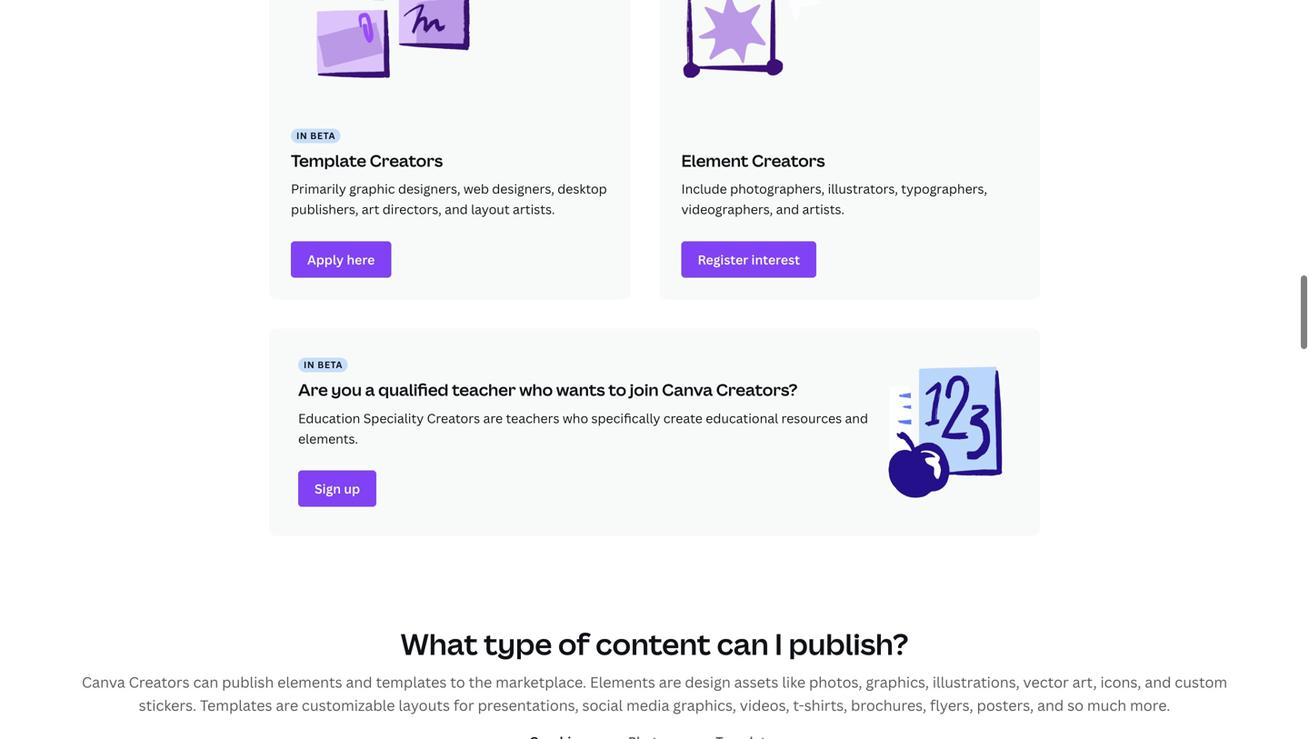 Task type: describe. For each thing, give the bounding box(es) containing it.
what
[[401, 624, 478, 664]]

in beta are you a qualified teacher who wants to join canva creators? education speciality creators are teachers who specifically create educational resources and elements.
[[298, 359, 868, 447]]

create
[[664, 409, 703, 427]]

0 horizontal spatial who
[[519, 379, 553, 401]]

presentations,
[[478, 695, 579, 715]]

media
[[626, 695, 670, 715]]

you
[[331, 379, 362, 401]]

a
[[365, 379, 375, 401]]

artists. inside in beta template creators primarily graphic designers, web designers, desktop publishers, art directors, and layout artists.
[[513, 201, 555, 218]]

speciality
[[363, 409, 424, 427]]

content
[[596, 624, 711, 664]]

teachers
[[506, 409, 560, 427]]

in for are you a qualified teacher who wants to join canva creators?
[[304, 359, 315, 371]]

what type of content can i publish? canva creators can publish elements and templates to the marketplace. elements are design assets like photos, graphics, illustrations, vector art, icons, and custom stickers. templates are customizable layouts for presentations, social media graphics, videos, t-shirts, brochures, flyers, posters, and so much more.
[[82, 624, 1227, 715]]

stickers.
[[139, 695, 196, 715]]

social
[[582, 695, 623, 715]]

photos,
[[809, 672, 862, 692]]

0 vertical spatial graphics,
[[866, 672, 929, 692]]

canva inside in beta are you a qualified teacher who wants to join canva creators? education speciality creators are teachers who specifically create educational resources and elements.
[[662, 379, 713, 401]]

0 vertical spatial can
[[717, 624, 769, 664]]

2 horizontal spatial are
[[659, 672, 681, 692]]

icons,
[[1101, 672, 1141, 692]]

are
[[298, 379, 328, 401]]

layouts
[[399, 695, 450, 715]]

templates
[[200, 695, 272, 715]]

directors,
[[383, 201, 442, 218]]

illustrations,
[[933, 672, 1020, 692]]

in beta template creators primarily graphic designers, web designers, desktop publishers, art directors, and layout artists.
[[291, 129, 607, 218]]

resources
[[781, 409, 842, 427]]

and inside in beta template creators primarily graphic designers, web designers, desktop publishers, art directors, and layout artists.
[[445, 201, 468, 218]]

join
[[630, 379, 659, 401]]

publish?
[[789, 624, 909, 664]]

0 horizontal spatial graphics,
[[673, 695, 736, 715]]

templates
[[376, 672, 447, 692]]

and down vector
[[1037, 695, 1064, 715]]

flyers,
[[930, 695, 973, 715]]

vector
[[1023, 672, 1069, 692]]

the
[[469, 672, 492, 692]]

customizable
[[302, 695, 395, 715]]

videographers,
[[681, 201, 773, 218]]

creators?
[[716, 379, 798, 401]]

in for template creators
[[296, 129, 308, 142]]

art,
[[1073, 672, 1097, 692]]

layout
[[471, 201, 510, 218]]

art
[[362, 201, 379, 218]]

educational
[[706, 409, 778, 427]]

t-
[[793, 695, 804, 715]]

and inside element creators include photographers, illustrators, typographers, videographers, and artists.
[[776, 201, 799, 218]]

0 horizontal spatial can
[[193, 672, 218, 692]]

publishers,
[[291, 201, 359, 218]]

0 horizontal spatial are
[[276, 695, 298, 715]]

posters,
[[977, 695, 1034, 715]]

design
[[685, 672, 731, 692]]

and up more.
[[1145, 672, 1171, 692]]



Task type: vqa. For each thing, say whether or not it's contained in the screenshot.
'who'
yes



Task type: locate. For each thing, give the bounding box(es) containing it.
1 designers, from the left
[[398, 180, 461, 197]]

creators inside element creators include photographers, illustrators, typographers, videographers, and artists.
[[752, 149, 825, 172]]

shirts,
[[804, 695, 848, 715]]

marketplace.
[[496, 672, 587, 692]]

who down wants
[[563, 409, 588, 427]]

0 horizontal spatial to
[[450, 672, 465, 692]]

to inside in beta are you a qualified teacher who wants to join canva creators? education speciality creators are teachers who specifically create educational resources and elements.
[[609, 379, 627, 401]]

like
[[782, 672, 806, 692]]

1 horizontal spatial graphics,
[[866, 672, 929, 692]]

artists. down illustrators,
[[802, 201, 845, 218]]

primarily
[[291, 180, 346, 197]]

and up customizable on the left bottom
[[346, 672, 372, 692]]

to
[[609, 379, 627, 401], [450, 672, 465, 692]]

1 vertical spatial are
[[659, 672, 681, 692]]

i
[[775, 624, 783, 664]]

canva
[[662, 379, 713, 401], [82, 672, 125, 692]]

1 vertical spatial to
[[450, 672, 465, 692]]

graphics,
[[866, 672, 929, 692], [673, 695, 736, 715]]

desktop
[[558, 180, 607, 197]]

elements.
[[298, 430, 358, 447]]

in inside in beta are you a qualified teacher who wants to join canva creators? education speciality creators are teachers who specifically create educational resources and elements.
[[304, 359, 315, 371]]

assets
[[734, 672, 779, 692]]

and right resources
[[845, 409, 868, 427]]

beta
[[310, 129, 336, 142], [318, 359, 343, 371]]

in inside in beta template creators primarily graphic designers, web designers, desktop publishers, art directors, and layout artists.
[[296, 129, 308, 142]]

more.
[[1130, 695, 1170, 715]]

qualified
[[378, 379, 449, 401]]

beta up template
[[310, 129, 336, 142]]

designers,
[[398, 180, 461, 197], [492, 180, 554, 197]]

elements
[[590, 672, 655, 692]]

publish
[[222, 672, 274, 692]]

are inside in beta are you a qualified teacher who wants to join canva creators? education speciality creators are teachers who specifically create educational resources and elements.
[[483, 409, 503, 427]]

artists. inside element creators include photographers, illustrators, typographers, videographers, and artists.
[[802, 201, 845, 218]]

0 vertical spatial in
[[296, 129, 308, 142]]

1 horizontal spatial canva
[[662, 379, 713, 401]]

1 horizontal spatial artists.
[[802, 201, 845, 218]]

0 horizontal spatial artists.
[[513, 201, 555, 218]]

beta for are
[[318, 359, 343, 371]]

1 horizontal spatial designers,
[[492, 180, 554, 197]]

wants
[[556, 379, 605, 401]]

0 vertical spatial are
[[483, 409, 503, 427]]

include
[[681, 180, 727, 197]]

creators
[[370, 149, 443, 172], [752, 149, 825, 172], [427, 409, 480, 427], [129, 672, 190, 692]]

in up template
[[296, 129, 308, 142]]

creators up graphic
[[370, 149, 443, 172]]

creators down teacher
[[427, 409, 480, 427]]

1 horizontal spatial can
[[717, 624, 769, 664]]

artists.
[[513, 201, 555, 218], [802, 201, 845, 218]]

and down web
[[445, 201, 468, 218]]

and inside in beta are you a qualified teacher who wants to join canva creators? education speciality creators are teachers who specifically create educational resources and elements.
[[845, 409, 868, 427]]

beta for template
[[310, 129, 336, 142]]

and
[[445, 201, 468, 218], [776, 201, 799, 218], [845, 409, 868, 427], [346, 672, 372, 692], [1145, 672, 1171, 692], [1037, 695, 1064, 715]]

photographers,
[[730, 180, 825, 197]]

creators up the stickers.
[[129, 672, 190, 692]]

to left "join"
[[609, 379, 627, 401]]

beta inside in beta are you a qualified teacher who wants to join canva creators? education speciality creators are teachers who specifically create educational resources and elements.
[[318, 359, 343, 371]]

1 horizontal spatial are
[[483, 409, 503, 427]]

1 vertical spatial canva
[[82, 672, 125, 692]]

2 vertical spatial are
[[276, 695, 298, 715]]

can left the i on the bottom right
[[717, 624, 769, 664]]

0 horizontal spatial designers,
[[398, 180, 461, 197]]

template
[[291, 149, 366, 172]]

who up teachers
[[519, 379, 553, 401]]

1 artists. from the left
[[513, 201, 555, 218]]

can
[[717, 624, 769, 664], [193, 672, 218, 692]]

specifically
[[591, 409, 660, 427]]

creators up photographers,
[[752, 149, 825, 172]]

for
[[454, 695, 474, 715]]

artists. right layout
[[513, 201, 555, 218]]

are down teacher
[[483, 409, 503, 427]]

graphics, up brochures,
[[866, 672, 929, 692]]

creators inside what type of content can i publish? canva creators can publish elements and templates to the marketplace. elements are design assets like photos, graphics, illustrations, vector art, icons, and custom stickers. templates are customizable layouts for presentations, social media graphics, videos, t-shirts, brochures, flyers, posters, and so much more.
[[129, 672, 190, 692]]

creators inside in beta template creators primarily graphic designers, web designers, desktop publishers, art directors, and layout artists.
[[370, 149, 443, 172]]

1 vertical spatial beta
[[318, 359, 343, 371]]

education
[[298, 409, 360, 427]]

1 vertical spatial can
[[193, 672, 218, 692]]

who
[[519, 379, 553, 401], [563, 409, 588, 427]]

elements
[[277, 672, 342, 692]]

0 vertical spatial to
[[609, 379, 627, 401]]

0 horizontal spatial canva
[[82, 672, 125, 692]]

illustrators,
[[828, 180, 898, 197]]

are
[[483, 409, 503, 427], [659, 672, 681, 692], [276, 695, 298, 715]]

0 vertical spatial canva
[[662, 379, 713, 401]]

custom
[[1175, 672, 1227, 692]]

videos,
[[740, 695, 790, 715]]

so
[[1067, 695, 1084, 715]]

web
[[464, 180, 489, 197]]

can up templates
[[193, 672, 218, 692]]

element creators include photographers, illustrators, typographers, videographers, and artists.
[[681, 149, 987, 218]]

beta inside in beta template creators primarily graphic designers, web designers, desktop publishers, art directors, and layout artists.
[[310, 129, 336, 142]]

1 horizontal spatial to
[[609, 379, 627, 401]]

0 vertical spatial who
[[519, 379, 553, 401]]

to inside what type of content can i publish? canva creators can publish elements and templates to the marketplace. elements are design assets like photos, graphics, illustrations, vector art, icons, and custom stickers. templates are customizable layouts for presentations, social media graphics, videos, t-shirts, brochures, flyers, posters, and so much more.
[[450, 672, 465, 692]]

are down elements
[[276, 695, 298, 715]]

graphics, down design
[[673, 695, 736, 715]]

1 horizontal spatial who
[[563, 409, 588, 427]]

to left "the"
[[450, 672, 465, 692]]

of
[[558, 624, 590, 664]]

designers, up directors,
[[398, 180, 461, 197]]

graphic
[[349, 180, 395, 197]]

0 vertical spatial beta
[[310, 129, 336, 142]]

typographers,
[[901, 180, 987, 197]]

1 vertical spatial in
[[304, 359, 315, 371]]

element
[[681, 149, 749, 172]]

type
[[484, 624, 552, 664]]

1 vertical spatial graphics,
[[673, 695, 736, 715]]

in up are
[[304, 359, 315, 371]]

creators inside in beta are you a qualified teacher who wants to join canva creators? education speciality creators are teachers who specifically create educational resources and elements.
[[427, 409, 480, 427]]

beta up you
[[318, 359, 343, 371]]

much
[[1087, 695, 1127, 715]]

teacher
[[452, 379, 516, 401]]

2 artists. from the left
[[802, 201, 845, 218]]

are up media
[[659, 672, 681, 692]]

in
[[296, 129, 308, 142], [304, 359, 315, 371]]

brochures,
[[851, 695, 927, 715]]

canva inside what type of content can i publish? canva creators can publish elements and templates to the marketplace. elements are design assets like photos, graphics, illustrations, vector art, icons, and custom stickers. templates are customizable layouts for presentations, social media graphics, videos, t-shirts, brochures, flyers, posters, and so much more.
[[82, 672, 125, 692]]

and down photographers,
[[776, 201, 799, 218]]

designers, up layout
[[492, 180, 554, 197]]

1 vertical spatial who
[[563, 409, 588, 427]]

2 designers, from the left
[[492, 180, 554, 197]]



